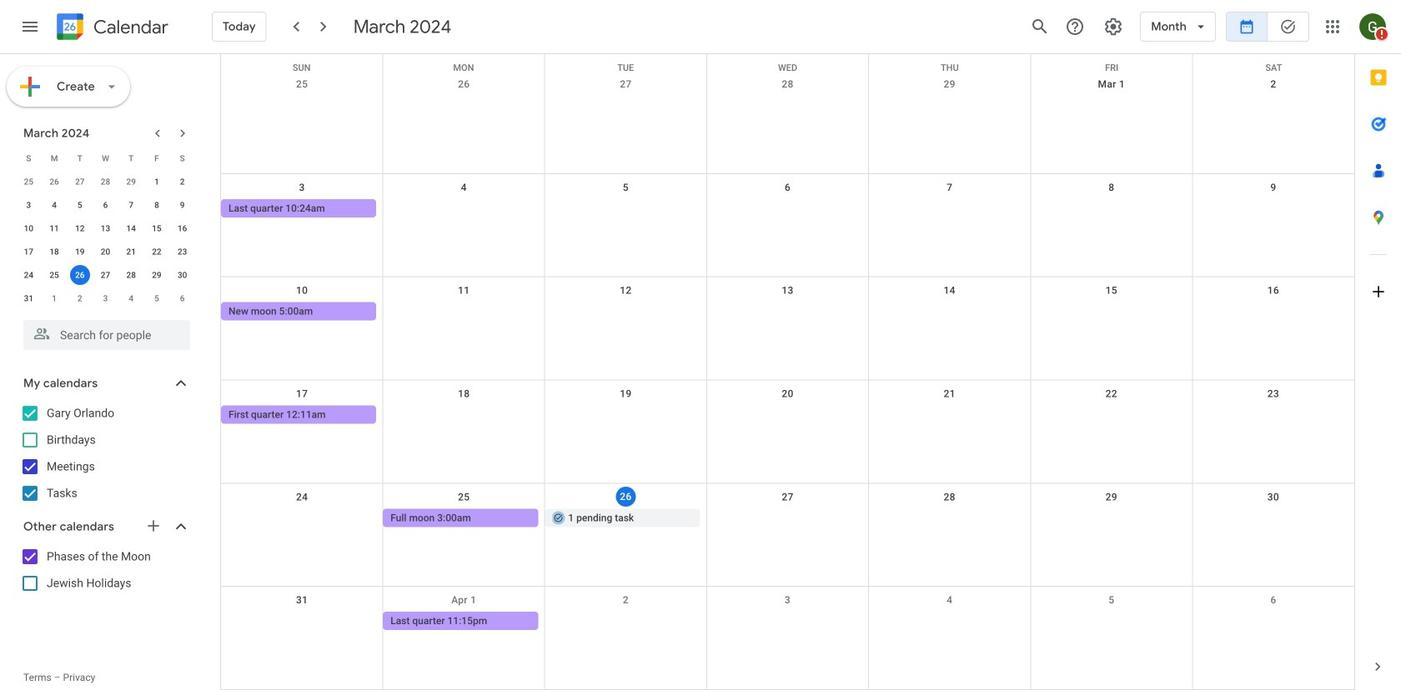 Task type: vqa. For each thing, say whether or not it's contained in the screenshot.
21, today element
no



Task type: locate. For each thing, give the bounding box(es) containing it.
24 element
[[19, 265, 39, 285]]

cell
[[383, 199, 545, 219], [545, 199, 707, 219], [869, 199, 1031, 219], [1031, 199, 1193, 219], [1193, 199, 1355, 219], [67, 264, 93, 287], [383, 303, 545, 323], [545, 303, 707, 323], [869, 303, 1031, 323], [1031, 303, 1193, 323], [1193, 303, 1355, 323], [383, 406, 545, 426], [545, 406, 707, 426], [869, 406, 1031, 426], [1031, 406, 1193, 426], [1193, 406, 1355, 426], [221, 509, 383, 529], [869, 509, 1031, 529], [1031, 509, 1193, 529], [1193, 509, 1355, 529], [221, 613, 383, 633], [545, 613, 707, 633], [869, 613, 1031, 633], [1031, 613, 1193, 633], [1193, 613, 1355, 633]]

march 2024 grid
[[16, 147, 195, 310]]

3 element
[[19, 195, 39, 215]]

my calendars list
[[3, 400, 207, 507]]

february 25 element
[[19, 172, 39, 192]]

Search for people text field
[[33, 320, 180, 350]]

grid
[[220, 54, 1355, 691]]

29 element
[[147, 265, 167, 285]]

8 element
[[147, 195, 167, 215]]

heading
[[90, 17, 168, 37]]

row group
[[16, 170, 195, 310]]

18 element
[[44, 242, 64, 262]]

19 element
[[70, 242, 90, 262]]

17 element
[[19, 242, 39, 262]]

5 element
[[70, 195, 90, 215]]

row
[[221, 54, 1355, 73], [221, 71, 1355, 174], [16, 147, 195, 170], [16, 170, 195, 194], [221, 174, 1355, 278], [16, 194, 195, 217], [16, 217, 195, 240], [16, 240, 195, 264], [16, 264, 195, 287], [221, 278, 1355, 381], [16, 287, 195, 310], [221, 381, 1355, 484], [221, 484, 1355, 588], [221, 588, 1355, 691]]

1 element
[[147, 172, 167, 192]]

february 27 element
[[70, 172, 90, 192]]

21 element
[[121, 242, 141, 262]]

4 element
[[44, 195, 64, 215]]

15 element
[[147, 219, 167, 239]]

cell inside march 2024 grid
[[67, 264, 93, 287]]

None search field
[[0, 314, 207, 350]]

april 5 element
[[147, 289, 167, 309]]

tab list
[[1356, 54, 1402, 644]]

april 4 element
[[121, 289, 141, 309]]

other calendars list
[[3, 544, 207, 597]]

february 26 element
[[44, 172, 64, 192]]



Task type: describe. For each thing, give the bounding box(es) containing it.
20 element
[[96, 242, 116, 262]]

12 element
[[70, 219, 90, 239]]

23 element
[[172, 242, 192, 262]]

9 element
[[172, 195, 192, 215]]

22 element
[[147, 242, 167, 262]]

6 element
[[96, 195, 116, 215]]

main drawer image
[[20, 17, 40, 37]]

7 element
[[121, 195, 141, 215]]

add other calendars image
[[145, 518, 162, 535]]

heading inside calendar element
[[90, 17, 168, 37]]

april 1 element
[[44, 289, 64, 309]]

27 element
[[96, 265, 116, 285]]

april 6 element
[[172, 289, 192, 309]]

26, today element
[[70, 265, 90, 285]]

14 element
[[121, 219, 141, 239]]

25 element
[[44, 265, 64, 285]]

10 element
[[19, 219, 39, 239]]

april 3 element
[[96, 289, 116, 309]]

calendar element
[[53, 10, 168, 47]]

february 29 element
[[121, 172, 141, 192]]

february 28 element
[[96, 172, 116, 192]]

2 element
[[172, 172, 192, 192]]

april 2 element
[[70, 289, 90, 309]]

28 element
[[121, 265, 141, 285]]

11 element
[[44, 219, 64, 239]]

30 element
[[172, 265, 192, 285]]

13 element
[[96, 219, 116, 239]]

31 element
[[19, 289, 39, 309]]

16 element
[[172, 219, 192, 239]]

settings menu image
[[1104, 17, 1124, 37]]



